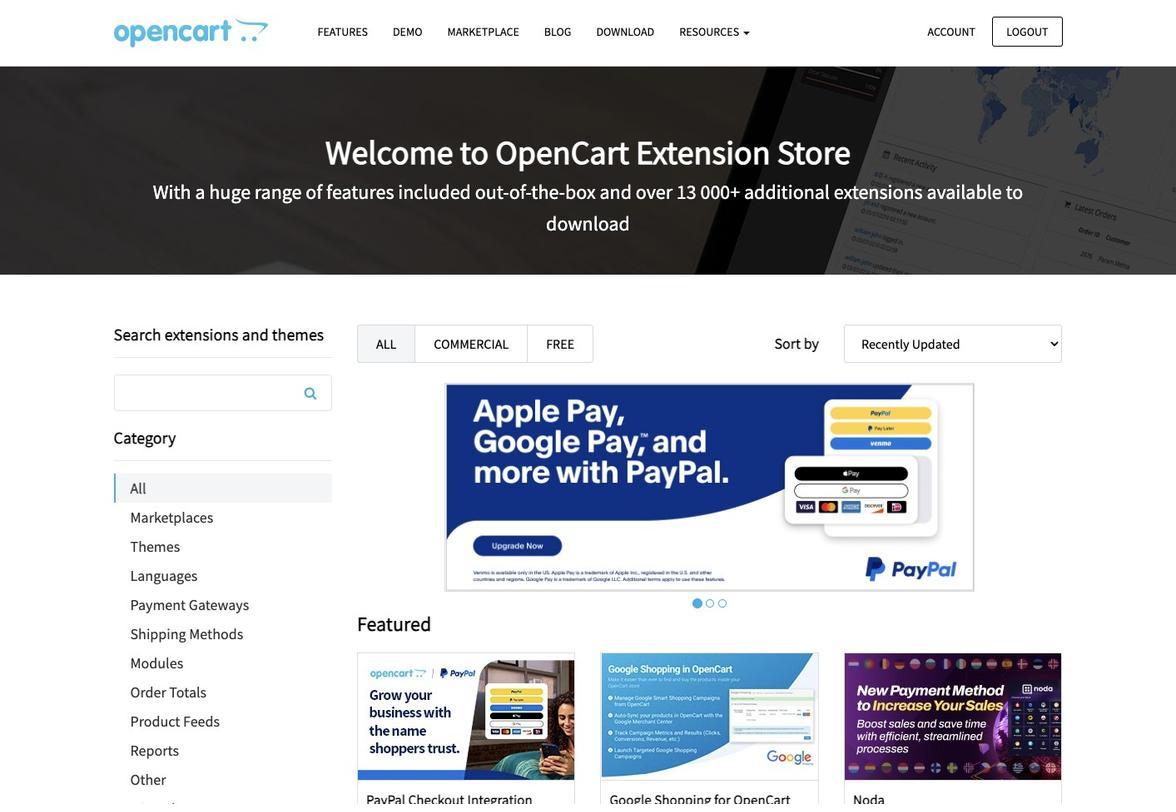 Task type: locate. For each thing, give the bounding box(es) containing it.
included
[[398, 179, 471, 205]]

download
[[546, 211, 630, 237]]

and right box
[[600, 179, 632, 205]]

demo
[[393, 24, 423, 39]]

noda image
[[846, 654, 1062, 781]]

0 vertical spatial all link
[[357, 325, 416, 363]]

all link
[[357, 325, 416, 363], [115, 474, 332, 503]]

a
[[195, 179, 205, 205]]

paypal checkout integration image
[[358, 654, 575, 781]]

marketplaces link
[[114, 503, 332, 532]]

0 horizontal spatial to
[[460, 131, 489, 173]]

0 vertical spatial extensions
[[834, 179, 923, 205]]

download
[[597, 24, 655, 39]]

1 horizontal spatial all
[[376, 336, 397, 352]]

1 vertical spatial to
[[1007, 179, 1024, 205]]

available
[[927, 179, 1003, 205]]

1 horizontal spatial extensions
[[834, 179, 923, 205]]

1 vertical spatial all link
[[115, 474, 332, 503]]

all link for commercial
[[357, 325, 416, 363]]

features
[[327, 179, 394, 205]]

to up out- at left top
[[460, 131, 489, 173]]

resources
[[680, 24, 742, 39]]

0 vertical spatial and
[[600, 179, 632, 205]]

and left themes
[[242, 324, 269, 345]]

the-
[[532, 179, 566, 205]]

0 vertical spatial all
[[376, 336, 397, 352]]

1 horizontal spatial all link
[[357, 325, 416, 363]]

additional
[[745, 179, 830, 205]]

to
[[460, 131, 489, 173], [1007, 179, 1024, 205]]

opencart extensions image
[[114, 17, 268, 47]]

resources link
[[667, 17, 763, 47]]

and inside "welcome to opencart extension store with a huge range of features included out-of-the-box and over 13 000+ additional extensions available to download"
[[600, 179, 632, 205]]

extensions right search
[[165, 324, 239, 345]]

order
[[130, 683, 166, 702]]

payment gateways
[[130, 596, 249, 615]]

1 vertical spatial and
[[242, 324, 269, 345]]

features link
[[305, 17, 381, 47]]

1 horizontal spatial and
[[600, 179, 632, 205]]

by
[[804, 334, 820, 353]]

extension
[[636, 131, 771, 173]]

opencart
[[496, 131, 630, 173]]

free link
[[527, 325, 594, 363]]

and
[[600, 179, 632, 205], [242, 324, 269, 345]]

extensions
[[834, 179, 923, 205], [165, 324, 239, 345]]

all for marketplaces
[[130, 479, 146, 498]]

google shopping for opencart image
[[602, 654, 819, 781]]

product feeds link
[[114, 707, 332, 736]]

0 horizontal spatial all
[[130, 479, 146, 498]]

range
[[255, 179, 302, 205]]

1 vertical spatial all
[[130, 479, 146, 498]]

logout link
[[993, 16, 1063, 47]]

themes
[[272, 324, 324, 345]]

themes
[[130, 537, 180, 556]]

account
[[928, 24, 976, 39]]

marketplace link
[[435, 17, 532, 47]]

box
[[566, 179, 596, 205]]

store
[[778, 131, 851, 173]]

commercial link
[[415, 325, 528, 363]]

blog
[[545, 24, 572, 39]]

extensions down store
[[834, 179, 923, 205]]

product feeds
[[130, 712, 220, 731]]

languages
[[130, 566, 198, 586]]

search image
[[304, 386, 317, 400]]

marketplace
[[448, 24, 520, 39]]

0 horizontal spatial all link
[[115, 474, 332, 503]]

featured
[[357, 611, 432, 637]]

1 horizontal spatial to
[[1007, 179, 1024, 205]]

other
[[130, 770, 166, 790]]

to right available
[[1007, 179, 1024, 205]]

all
[[376, 336, 397, 352], [130, 479, 146, 498]]

demo link
[[381, 17, 435, 47]]

huge
[[209, 179, 251, 205]]

None text field
[[115, 376, 332, 411]]

all for commercial
[[376, 336, 397, 352]]

1 vertical spatial extensions
[[165, 324, 239, 345]]

sort by
[[775, 334, 820, 353]]

all link for marketplaces
[[115, 474, 332, 503]]



Task type: vqa. For each thing, say whether or not it's contained in the screenshot.
to
yes



Task type: describe. For each thing, give the bounding box(es) containing it.
themes link
[[114, 532, 332, 561]]

commercial
[[434, 336, 509, 352]]

free
[[547, 336, 575, 352]]

shipping methods link
[[114, 620, 332, 649]]

over
[[636, 179, 673, 205]]

gateways
[[189, 596, 249, 615]]

out-
[[475, 179, 510, 205]]

search extensions and themes
[[114, 324, 324, 345]]

logout
[[1007, 24, 1049, 39]]

modules link
[[114, 649, 332, 678]]

0 horizontal spatial extensions
[[165, 324, 239, 345]]

marketplaces
[[130, 508, 213, 527]]

extensions inside "welcome to opencart extension store with a huge range of features included out-of-the-box and over 13 000+ additional extensions available to download"
[[834, 179, 923, 205]]

reports
[[130, 741, 179, 760]]

methods
[[189, 625, 243, 644]]

13
[[677, 179, 697, 205]]

download link
[[584, 17, 667, 47]]

modules
[[130, 654, 183, 673]]

of
[[306, 179, 323, 205]]

blog link
[[532, 17, 584, 47]]

order totals
[[130, 683, 207, 702]]

search
[[114, 324, 161, 345]]

category
[[114, 427, 176, 448]]

features
[[318, 24, 368, 39]]

account link
[[914, 16, 990, 47]]

payment
[[130, 596, 186, 615]]

reports link
[[114, 736, 332, 765]]

product
[[130, 712, 180, 731]]

shipping methods
[[130, 625, 243, 644]]

0 vertical spatial to
[[460, 131, 489, 173]]

totals
[[169, 683, 207, 702]]

other link
[[114, 765, 332, 795]]

paypal payment gateway image
[[445, 383, 976, 592]]

of-
[[510, 179, 532, 205]]

feeds
[[183, 712, 220, 731]]

order totals link
[[114, 678, 332, 707]]

with
[[153, 179, 191, 205]]

languages link
[[114, 561, 332, 591]]

welcome to opencart extension store with a huge range of features included out-of-the-box and over 13 000+ additional extensions available to download
[[153, 131, 1024, 237]]

000+
[[701, 179, 741, 205]]

shipping
[[130, 625, 186, 644]]

0 horizontal spatial and
[[242, 324, 269, 345]]

sort
[[775, 334, 801, 353]]

welcome
[[326, 131, 454, 173]]

payment gateways link
[[114, 591, 332, 620]]



